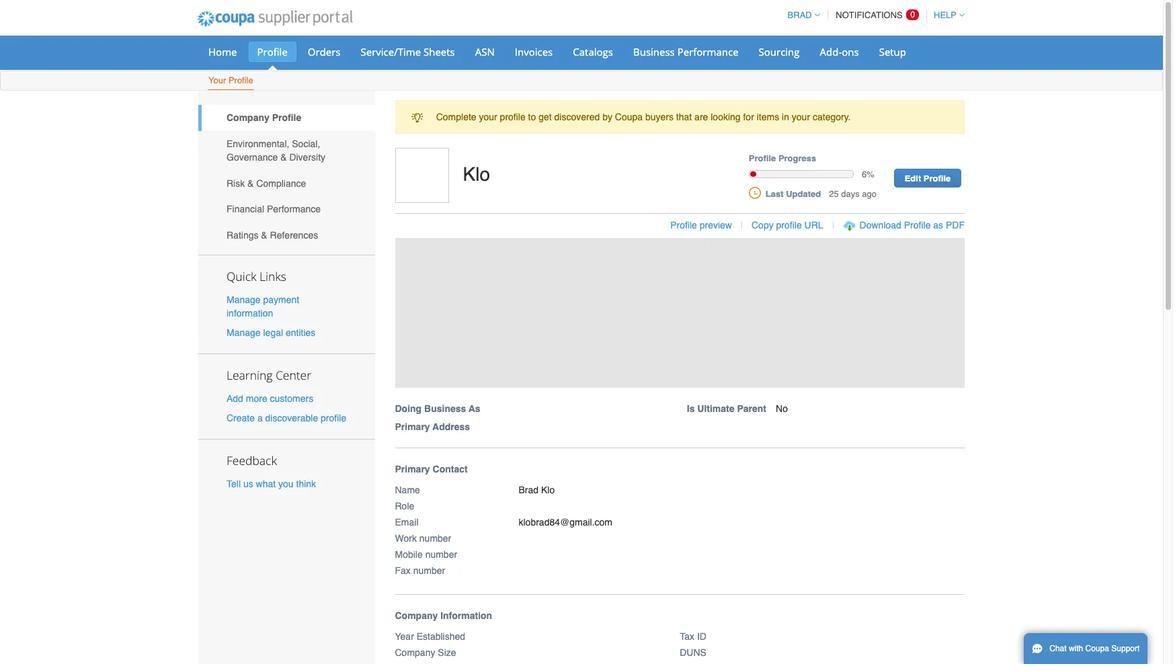 Task type: locate. For each thing, give the bounding box(es) containing it.
0 horizontal spatial brad
[[519, 485, 539, 495]]

klobrad84@gmail.com
[[519, 517, 613, 528]]

background image
[[395, 238, 965, 388]]

brad up sourcing link
[[788, 10, 812, 20]]

your
[[209, 75, 226, 85]]

financial performance link
[[198, 196, 375, 222]]

environmental, social, governance & diversity link
[[198, 131, 375, 170]]

legal
[[263, 328, 283, 338]]

business right catalogs
[[634, 45, 675, 59]]

complete
[[436, 112, 477, 123]]

25
[[829, 189, 839, 199]]

& right risk
[[248, 178, 254, 189]]

profile right discoverable
[[321, 413, 347, 424]]

0 horizontal spatial profile
[[321, 413, 347, 424]]

company for company information
[[395, 611, 438, 621]]

company down the year
[[395, 647, 435, 658]]

what
[[256, 479, 276, 490]]

ultimate
[[698, 403, 735, 414]]

1 manage from the top
[[227, 294, 261, 305]]

brad
[[788, 10, 812, 20], [519, 485, 539, 495]]

your right complete
[[479, 112, 498, 123]]

as
[[469, 403, 481, 414]]

1 horizontal spatial brad
[[788, 10, 812, 20]]

1 horizontal spatial your
[[792, 112, 811, 123]]

navigation
[[782, 2, 965, 28]]

copy profile url button
[[752, 219, 824, 232]]

1 horizontal spatial business
[[634, 45, 675, 59]]

company up the year
[[395, 611, 438, 621]]

create a discoverable profile
[[227, 413, 347, 424]]

1 vertical spatial number
[[426, 549, 457, 560]]

contact
[[433, 464, 468, 475]]

catalogs link
[[565, 42, 622, 62]]

profile inside alert
[[500, 112, 526, 123]]

1 vertical spatial primary
[[395, 464, 430, 475]]

number right 'work'
[[420, 533, 452, 544]]

in
[[782, 112, 790, 123]]

coupa right by
[[615, 112, 643, 123]]

setup
[[880, 45, 907, 59]]

0 horizontal spatial performance
[[267, 204, 321, 215]]

0 horizontal spatial your
[[479, 112, 498, 123]]

add
[[227, 393, 243, 404]]

email
[[395, 517, 419, 528]]

home link
[[200, 42, 246, 62]]

are
[[695, 112, 709, 123]]

manage for manage legal entities
[[227, 328, 261, 338]]

klo up klobrad84@gmail.com
[[541, 485, 555, 495]]

download profile as pdf button
[[860, 219, 965, 232]]

number right mobile
[[426, 549, 457, 560]]

primary down doing
[[395, 421, 430, 432]]

doing
[[395, 403, 422, 414]]

quick
[[227, 268, 257, 284]]

profile left to
[[500, 112, 526, 123]]

1 vertical spatial brad
[[519, 485, 539, 495]]

1 horizontal spatial coupa
[[1086, 644, 1110, 654]]

primary contact
[[395, 464, 468, 475]]

manage down the information
[[227, 328, 261, 338]]

primary
[[395, 421, 430, 432], [395, 464, 430, 475]]

0 vertical spatial profile
[[500, 112, 526, 123]]

coupa
[[615, 112, 643, 123], [1086, 644, 1110, 654]]

0 vertical spatial &
[[281, 152, 287, 163]]

profile left preview
[[671, 220, 697, 231]]

tax id duns
[[680, 631, 707, 658]]

0 horizontal spatial &
[[248, 178, 254, 189]]

0 vertical spatial manage
[[227, 294, 261, 305]]

0 vertical spatial primary
[[395, 421, 430, 432]]

2 manage from the top
[[227, 328, 261, 338]]

catalogs
[[573, 45, 613, 59]]

business up address
[[424, 403, 466, 414]]

& left the diversity
[[281, 152, 287, 163]]

financial
[[227, 204, 264, 215]]

1 primary from the top
[[395, 421, 430, 432]]

company size
[[395, 647, 456, 658]]

primary up the name
[[395, 464, 430, 475]]

0 vertical spatial klo
[[463, 164, 490, 185]]

us
[[243, 479, 253, 490]]

1 vertical spatial company
[[395, 611, 438, 621]]

address
[[433, 421, 470, 432]]

learning
[[227, 367, 273, 383]]

buyers
[[646, 112, 674, 123]]

role
[[395, 501, 415, 512]]

profile progress
[[749, 154, 817, 164]]

risk & compliance
[[227, 178, 306, 189]]

for
[[744, 112, 755, 123]]

1 horizontal spatial performance
[[678, 45, 739, 59]]

ons
[[842, 45, 859, 59]]

navigation containing notifications 0
[[782, 2, 965, 28]]

entities
[[286, 328, 316, 338]]

add more customers
[[227, 393, 314, 404]]

information
[[227, 308, 273, 319]]

name
[[395, 485, 420, 495]]

quick links
[[227, 268, 286, 284]]

your right in
[[792, 112, 811, 123]]

2 horizontal spatial profile
[[777, 220, 802, 231]]

environmental, social, governance & diversity
[[227, 139, 326, 163]]

1 vertical spatial klo
[[541, 485, 555, 495]]

1 vertical spatial manage
[[227, 328, 261, 338]]

1 vertical spatial performance
[[267, 204, 321, 215]]

with
[[1069, 644, 1084, 654]]

1 horizontal spatial profile
[[500, 112, 526, 123]]

business
[[634, 45, 675, 59], [424, 403, 466, 414]]

business performance
[[634, 45, 739, 59]]

primary for primary contact
[[395, 464, 430, 475]]

work
[[395, 533, 417, 544]]

doing business as
[[395, 403, 481, 414]]

profile
[[257, 45, 288, 59], [229, 75, 253, 85], [272, 113, 302, 123], [749, 154, 776, 164], [924, 174, 951, 184], [671, 220, 697, 231], [905, 220, 931, 231]]

1 vertical spatial profile
[[777, 220, 802, 231]]

business inside klo banner
[[424, 403, 466, 414]]

manage inside "manage payment information"
[[227, 294, 261, 305]]

manage up the information
[[227, 294, 261, 305]]

company
[[227, 113, 270, 123], [395, 611, 438, 621], [395, 647, 435, 658]]

sourcing
[[759, 45, 800, 59]]

klo inside banner
[[463, 164, 490, 185]]

2 horizontal spatial &
[[281, 152, 287, 163]]

1 your from the left
[[479, 112, 498, 123]]

brad for brad
[[788, 10, 812, 20]]

2 vertical spatial company
[[395, 647, 435, 658]]

your
[[479, 112, 498, 123], [792, 112, 811, 123]]

performance up references
[[267, 204, 321, 215]]

number down mobile
[[413, 565, 445, 576]]

0 horizontal spatial coupa
[[615, 112, 643, 123]]

profile right 'edit'
[[924, 174, 951, 184]]

to
[[528, 112, 536, 123]]

download profile as pdf
[[860, 220, 965, 231]]

primary inside klo banner
[[395, 421, 430, 432]]

0 vertical spatial brad
[[788, 10, 812, 20]]

brad klo
[[519, 485, 555, 495]]

& right ratings
[[261, 230, 268, 241]]

service/time sheets link
[[352, 42, 464, 62]]

tell
[[227, 479, 241, 490]]

coupa right with
[[1086, 644, 1110, 654]]

profile left "as"
[[905, 220, 931, 231]]

1 horizontal spatial &
[[261, 230, 268, 241]]

0 vertical spatial coupa
[[615, 112, 643, 123]]

2 primary from the top
[[395, 464, 430, 475]]

2 vertical spatial &
[[261, 230, 268, 241]]

company up environmental,
[[227, 113, 270, 123]]

0 horizontal spatial klo
[[463, 164, 490, 185]]

coupa supplier portal image
[[188, 2, 362, 36]]

invoices link
[[506, 42, 562, 62]]

compliance
[[256, 178, 306, 189]]

governance
[[227, 152, 278, 163]]

0 vertical spatial performance
[[678, 45, 739, 59]]

2 vertical spatial profile
[[321, 413, 347, 424]]

number
[[420, 533, 452, 544], [426, 549, 457, 560], [413, 565, 445, 576]]

profile inside button
[[905, 220, 931, 231]]

1 vertical spatial coupa
[[1086, 644, 1110, 654]]

0 horizontal spatial business
[[424, 403, 466, 414]]

1 horizontal spatial klo
[[541, 485, 555, 495]]

year
[[395, 631, 414, 642]]

0 vertical spatial number
[[420, 533, 452, 544]]

klo right klo image
[[463, 164, 490, 185]]

last
[[766, 189, 784, 199]]

edit
[[905, 174, 922, 184]]

performance
[[678, 45, 739, 59], [267, 204, 321, 215]]

performance for financial performance
[[267, 204, 321, 215]]

performance up are
[[678, 45, 739, 59]]

brad up klobrad84@gmail.com
[[519, 485, 539, 495]]

is
[[687, 403, 695, 414]]

1 vertical spatial business
[[424, 403, 466, 414]]

0 vertical spatial company
[[227, 113, 270, 123]]

1 vertical spatial &
[[248, 178, 254, 189]]

parent
[[738, 403, 767, 414]]

feedback
[[227, 453, 277, 469]]

add-
[[820, 45, 842, 59]]

help link
[[928, 10, 965, 20]]

profile left url
[[777, 220, 802, 231]]

company for company size
[[395, 647, 435, 658]]

2 your from the left
[[792, 112, 811, 123]]



Task type: vqa. For each thing, say whether or not it's contained in the screenshot.
access
no



Task type: describe. For each thing, give the bounding box(es) containing it.
add more customers link
[[227, 393, 314, 404]]

progress
[[779, 154, 817, 164]]

business performance link
[[625, 42, 748, 62]]

chat with coupa support
[[1050, 644, 1140, 654]]

edit profile link
[[895, 169, 962, 188]]

manage payment information
[[227, 294, 299, 319]]

profile down coupa supplier portal image
[[257, 45, 288, 59]]

add-ons
[[820, 45, 859, 59]]

asn
[[475, 45, 495, 59]]

company for company profile
[[227, 113, 270, 123]]

links
[[260, 268, 286, 284]]

& for compliance
[[248, 178, 254, 189]]

discoverable
[[265, 413, 318, 424]]

klo banner
[[390, 148, 979, 448]]

duns
[[680, 647, 707, 658]]

profile right your
[[229, 75, 253, 85]]

preview
[[700, 220, 733, 231]]

items
[[757, 112, 780, 123]]

pdf
[[946, 220, 965, 231]]

ratings
[[227, 230, 259, 241]]

your profile link
[[208, 73, 254, 90]]

manage for manage payment information
[[227, 294, 261, 305]]

company profile link
[[198, 105, 375, 131]]

that
[[677, 112, 692, 123]]

social,
[[292, 139, 320, 149]]

& for references
[[261, 230, 268, 241]]

year established
[[395, 631, 466, 642]]

orders link
[[299, 42, 349, 62]]

financial performance
[[227, 204, 321, 215]]

2 vertical spatial number
[[413, 565, 445, 576]]

tax
[[680, 631, 695, 642]]

profile link
[[249, 42, 297, 62]]

ago
[[863, 189, 877, 199]]

brad link
[[782, 10, 820, 20]]

url
[[805, 220, 824, 231]]

risk
[[227, 178, 245, 189]]

profile inside button
[[777, 220, 802, 231]]

coupa inside alert
[[615, 112, 643, 123]]

customers
[[270, 393, 314, 404]]

company information
[[395, 611, 492, 621]]

profile inside 'link'
[[924, 174, 951, 184]]

complete your profile to get discovered by coupa buyers that are looking for items in your category.
[[436, 112, 851, 123]]

edit profile
[[905, 174, 951, 184]]

create a discoverable profile link
[[227, 413, 347, 424]]

& inside environmental, social, governance & diversity
[[281, 152, 287, 163]]

profile up social,
[[272, 113, 302, 123]]

sourcing link
[[750, 42, 809, 62]]

setup link
[[871, 42, 915, 62]]

profile left progress
[[749, 154, 776, 164]]

complete your profile to get discovered by coupa buyers that are looking for items in your category. alert
[[395, 100, 965, 134]]

manage payment information link
[[227, 294, 299, 319]]

get
[[539, 112, 552, 123]]

fax
[[395, 565, 411, 576]]

primary for primary address
[[395, 421, 430, 432]]

copy
[[752, 220, 774, 231]]

environmental,
[[227, 139, 290, 149]]

mobile
[[395, 549, 423, 560]]

manage legal entities link
[[227, 328, 316, 338]]

updated
[[786, 189, 821, 199]]

primary address
[[395, 421, 470, 432]]

sheets
[[424, 45, 455, 59]]

create
[[227, 413, 255, 424]]

brad for brad klo
[[519, 485, 539, 495]]

manage legal entities
[[227, 328, 316, 338]]

diversity
[[289, 152, 326, 163]]

ratings & references
[[227, 230, 318, 241]]

0 vertical spatial business
[[634, 45, 675, 59]]

performance for business performance
[[678, 45, 739, 59]]

company profile
[[227, 113, 302, 123]]

asn link
[[467, 42, 504, 62]]

a
[[258, 413, 263, 424]]

klo image
[[395, 148, 449, 203]]

work number mobile number fax number
[[395, 533, 457, 576]]

no
[[776, 403, 788, 414]]

think
[[296, 479, 316, 490]]

risk & compliance link
[[198, 170, 375, 196]]

copy profile url
[[752, 220, 824, 231]]

support
[[1112, 644, 1140, 654]]

orders
[[308, 45, 341, 59]]

help
[[934, 10, 957, 20]]

looking
[[711, 112, 741, 123]]

category.
[[813, 112, 851, 123]]

center
[[276, 367, 311, 383]]

notifications
[[836, 10, 903, 20]]

add-ons link
[[812, 42, 868, 62]]

tell us what you think
[[227, 479, 316, 490]]

discovered
[[555, 112, 600, 123]]

service/time sheets
[[361, 45, 455, 59]]

coupa inside button
[[1086, 644, 1110, 654]]

6%
[[862, 169, 875, 180]]

0
[[911, 9, 916, 20]]

information
[[441, 611, 492, 621]]

days
[[842, 189, 860, 199]]

chat
[[1050, 644, 1067, 654]]



